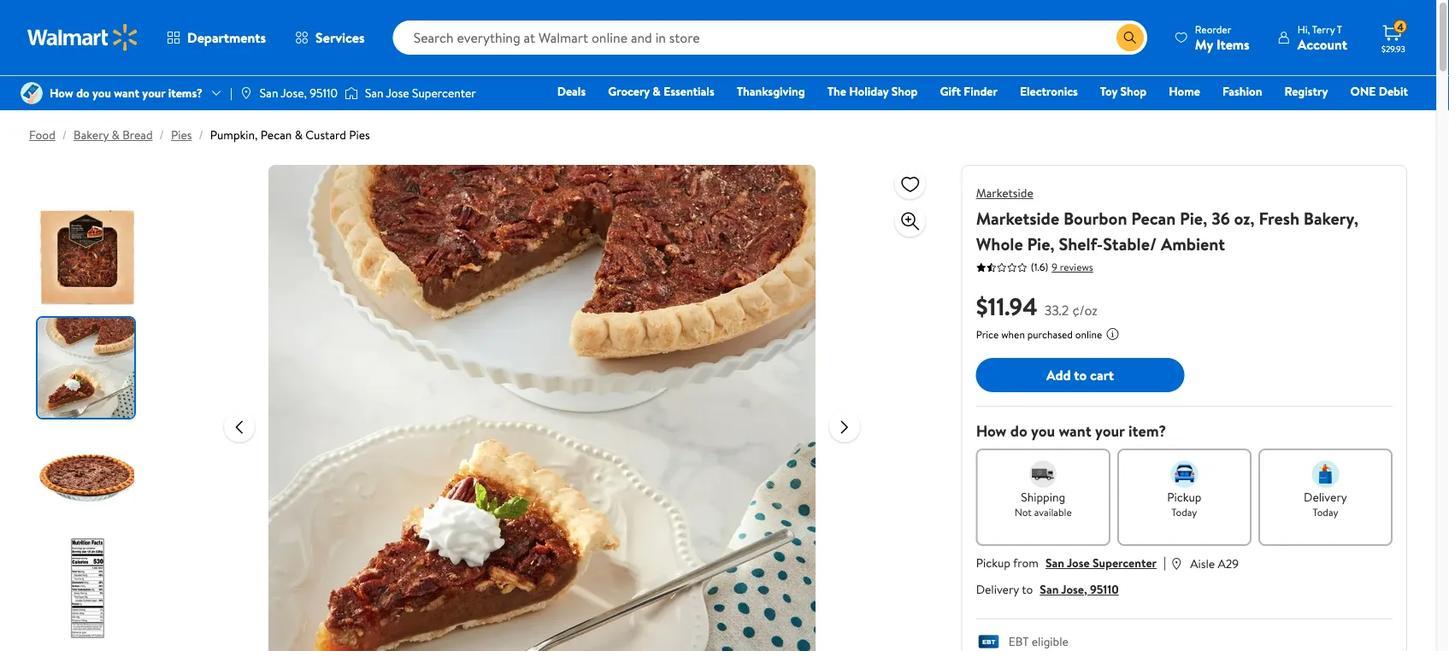 Task type: locate. For each thing, give the bounding box(es) containing it.
shop
[[892, 83, 918, 100], [1120, 83, 1147, 100]]

¢/oz
[[1072, 301, 1098, 319]]

legal information image
[[1106, 327, 1120, 341]]

1 horizontal spatial jose,
[[1061, 581, 1087, 598]]

0 horizontal spatial to
[[1022, 581, 1033, 598]]

1 vertical spatial to
[[1022, 581, 1033, 598]]

pies down the items?
[[171, 127, 192, 143]]

do up bakery
[[76, 85, 90, 101]]

1 pies from the left
[[171, 127, 192, 143]]

you for how do you want your item?
[[1031, 421, 1055, 442]]

0 vertical spatial pecan
[[261, 127, 292, 143]]

ebt eligible
[[1009, 634, 1069, 650]]

0 horizontal spatial do
[[76, 85, 90, 101]]

your for item?
[[1095, 421, 1125, 442]]

|
[[230, 85, 232, 101], [1164, 553, 1166, 572]]

jose, up pumpkin, pecan & custard pies link
[[281, 85, 307, 101]]

1 horizontal spatial do
[[1010, 421, 1027, 442]]

0 horizontal spatial jose
[[386, 85, 409, 101]]

marketside bourbon pecan pie, 36 oz, fresh bakery, whole pie, shelf-stable/ ambient - image 3 of 6 image
[[38, 428, 138, 528]]

1 horizontal spatial 95110
[[1090, 581, 1119, 598]]

0 horizontal spatial &
[[112, 127, 120, 143]]

1 vertical spatial supercenter
[[1093, 555, 1157, 572]]

0 horizontal spatial how
[[50, 85, 73, 101]]

your left item?
[[1095, 421, 1125, 442]]

 image for san jose, 95110
[[239, 86, 253, 100]]

0 vertical spatial pie,
[[1180, 206, 1208, 230]]

today
[[1172, 505, 1197, 519], [1313, 505, 1338, 519]]

stable/
[[1103, 232, 1157, 256]]

&
[[653, 83, 661, 100], [112, 127, 120, 143], [295, 127, 303, 143]]

0 vertical spatial delivery
[[1304, 489, 1347, 506]]

san down services dropdown button
[[365, 85, 384, 101]]

to inside button
[[1074, 366, 1087, 385]]

marketside bourbon pecan pie, 36 oz, fresh bakery, whole pie, shelf-stable/ ambient image
[[268, 165, 816, 652]]

how do you want your item?
[[976, 421, 1166, 442]]

1 vertical spatial pickup
[[976, 555, 1011, 572]]

0 vertical spatial your
[[142, 85, 165, 101]]

today down intent image for pickup
[[1172, 505, 1197, 519]]

1 horizontal spatial pickup
[[1167, 489, 1202, 506]]

1 vertical spatial marketside
[[976, 206, 1059, 230]]

0 horizontal spatial today
[[1172, 505, 1197, 519]]

do
[[76, 85, 90, 101], [1010, 421, 1027, 442]]

0 vertical spatial how
[[50, 85, 73, 101]]

toy shop link
[[1093, 82, 1154, 100]]

2 horizontal spatial /
[[199, 127, 203, 143]]

2 / from the left
[[160, 127, 164, 143]]

0 horizontal spatial /
[[62, 127, 67, 143]]

today inside pickup today
[[1172, 505, 1197, 519]]

delivery down from
[[976, 581, 1019, 598]]

1 vertical spatial do
[[1010, 421, 1027, 442]]

0 vertical spatial to
[[1074, 366, 1087, 385]]

1 vertical spatial pie,
[[1027, 232, 1055, 256]]

pecan right pumpkin,
[[261, 127, 292, 143]]

delivery for today
[[1304, 489, 1347, 506]]

0 vertical spatial want
[[114, 85, 139, 101]]

san jose, 95110
[[260, 85, 338, 101]]

delivery
[[1304, 489, 1347, 506], [976, 581, 1019, 598]]

bourbon
[[1064, 206, 1127, 230]]

/ right pies link
[[199, 127, 203, 143]]

marketside link
[[976, 185, 1033, 201]]

previous media item image
[[229, 417, 250, 437]]

to left cart
[[1074, 366, 1087, 385]]

 image up pumpkin,
[[239, 86, 253, 100]]

0 vertical spatial you
[[92, 85, 111, 101]]

 image up custard
[[345, 85, 358, 102]]

1 today from the left
[[1172, 505, 1197, 519]]

1 horizontal spatial pies
[[349, 127, 370, 143]]

you for how do you want your items?
[[92, 85, 111, 101]]

today down intent image for delivery
[[1313, 505, 1338, 519]]

bakery,
[[1304, 206, 1359, 230]]

1 horizontal spatial want
[[1059, 421, 1092, 442]]

clear search field text image
[[1096, 31, 1110, 45]]

1 horizontal spatial pecan
[[1131, 206, 1176, 230]]

to for delivery
[[1022, 581, 1033, 598]]

hi, terry t account
[[1298, 22, 1347, 53]]

today inside delivery today
[[1313, 505, 1338, 519]]

pickup down intent image for pickup
[[1167, 489, 1202, 506]]

0 horizontal spatial you
[[92, 85, 111, 101]]

pickup inside pickup from san jose supercenter |
[[976, 555, 1011, 572]]

& left custard
[[295, 127, 303, 143]]

shop right holiday
[[892, 83, 918, 100]]

pies link
[[171, 127, 192, 143]]

0 horizontal spatial delivery
[[976, 581, 1019, 598]]

san up delivery to san jose, 95110
[[1046, 555, 1065, 572]]

95110 down san jose supercenter button
[[1090, 581, 1119, 598]]

marketside up "whole"
[[976, 185, 1033, 201]]

0 vertical spatial marketside
[[976, 185, 1033, 201]]

you up intent image for shipping
[[1031, 421, 1055, 442]]

1 horizontal spatial |
[[1164, 553, 1166, 572]]

| left the aisle
[[1164, 553, 1166, 572]]

Search search field
[[393, 21, 1147, 55]]

1 horizontal spatial &
[[295, 127, 303, 143]]

jose inside pickup from san jose supercenter |
[[1067, 555, 1090, 572]]

electronics
[[1020, 83, 1078, 100]]

departments button
[[152, 17, 281, 58]]

0 vertical spatial do
[[76, 85, 90, 101]]

san inside pickup from san jose supercenter |
[[1046, 555, 1065, 572]]

san
[[260, 85, 278, 101], [365, 85, 384, 101], [1046, 555, 1065, 572], [1040, 581, 1059, 598]]

/ left pies link
[[160, 127, 164, 143]]

shop right toy at the right of page
[[1120, 83, 1147, 100]]

want up bread
[[114, 85, 139, 101]]

0 horizontal spatial pecan
[[261, 127, 292, 143]]

& left bread
[[112, 127, 120, 143]]

one
[[1350, 83, 1376, 100]]

jose,
[[281, 85, 307, 101], [1061, 581, 1087, 598]]

want for items?
[[114, 85, 139, 101]]

to down from
[[1022, 581, 1033, 598]]

ebt image
[[976, 635, 1002, 652]]

/
[[62, 127, 67, 143], [160, 127, 164, 143], [199, 127, 203, 143]]

pecan up stable/
[[1131, 206, 1176, 230]]

1 horizontal spatial you
[[1031, 421, 1055, 442]]

electronics link
[[1012, 82, 1086, 100]]

4
[[1397, 19, 1404, 34]]

0 vertical spatial supercenter
[[412, 85, 476, 101]]

1 horizontal spatial how
[[976, 421, 1007, 442]]

95110
[[310, 85, 338, 101], [1090, 581, 1119, 598]]

3 / from the left
[[199, 127, 203, 143]]

1 horizontal spatial shop
[[1120, 83, 1147, 100]]

1 horizontal spatial jose
[[1067, 555, 1090, 572]]

marketside bourbon pecan pie, 36 oz, fresh bakery, whole pie, shelf-stable/ ambient - image 2 of 6 image
[[38, 318, 138, 418]]

1 horizontal spatial supercenter
[[1093, 555, 1157, 572]]

pie, up ambient
[[1180, 206, 1208, 230]]

account
[[1298, 35, 1347, 53]]

0 horizontal spatial pies
[[171, 127, 192, 143]]

1 vertical spatial you
[[1031, 421, 1055, 442]]

one debit walmart+
[[1350, 83, 1408, 124]]

0 horizontal spatial pickup
[[976, 555, 1011, 572]]

terry
[[1312, 22, 1335, 36]]

1 horizontal spatial your
[[1095, 421, 1125, 442]]

add to favorites list, marketside bourbon pecan pie, 36 oz, fresh bakery, whole pie, shelf-stable/ ambient image
[[900, 173, 921, 195]]

thanksgiving link
[[729, 82, 813, 100]]

0 horizontal spatial  image
[[21, 82, 43, 104]]

food / bakery & bread / pies / pumpkin, pecan & custard pies
[[29, 127, 370, 143]]

the holiday shop
[[827, 83, 918, 100]]

gift finder
[[940, 83, 998, 100]]

1 / from the left
[[62, 127, 67, 143]]

95110 up custard
[[310, 85, 338, 101]]

0 horizontal spatial pie,
[[1027, 232, 1055, 256]]

0 horizontal spatial shop
[[892, 83, 918, 100]]

1 vertical spatial pecan
[[1131, 206, 1176, 230]]

want down add to cart button
[[1059, 421, 1092, 442]]

intent image for pickup image
[[1171, 461, 1198, 488]]

available
[[1034, 505, 1072, 519]]

marketside
[[976, 185, 1033, 201], [976, 206, 1059, 230]]

delivery down intent image for delivery
[[1304, 489, 1347, 506]]

the holiday shop link
[[820, 82, 926, 100]]

1 horizontal spatial /
[[160, 127, 164, 143]]

1 vertical spatial your
[[1095, 421, 1125, 442]]

marketside down marketside link
[[976, 206, 1059, 230]]

0 horizontal spatial 95110
[[310, 85, 338, 101]]

pecan
[[261, 127, 292, 143], [1131, 206, 1176, 230]]

gift finder link
[[932, 82, 1005, 100]]

to
[[1074, 366, 1087, 385], [1022, 581, 1033, 598]]

services button
[[281, 17, 379, 58]]

0 vertical spatial |
[[230, 85, 232, 101]]

pickup left from
[[976, 555, 1011, 572]]

oz,
[[1234, 206, 1255, 230]]

1 vertical spatial want
[[1059, 421, 1092, 442]]

pies
[[171, 127, 192, 143], [349, 127, 370, 143]]

 image for san jose supercenter
[[345, 85, 358, 102]]

0 horizontal spatial jose,
[[281, 85, 307, 101]]

toy
[[1100, 83, 1118, 100]]

walmart+ link
[[1349, 106, 1416, 124]]

thanksgiving
[[737, 83, 805, 100]]

2 today from the left
[[1313, 505, 1338, 519]]

 image
[[21, 82, 43, 104], [345, 85, 358, 102], [239, 86, 253, 100]]

1 horizontal spatial  image
[[239, 86, 253, 100]]

ambient
[[1161, 232, 1225, 256]]

1 vertical spatial delivery
[[976, 581, 1019, 598]]

2 pies from the left
[[349, 127, 370, 143]]

2 marketside from the top
[[976, 206, 1059, 230]]

2 shop from the left
[[1120, 83, 1147, 100]]

0 vertical spatial pickup
[[1167, 489, 1202, 506]]

pies right custard
[[349, 127, 370, 143]]

0 horizontal spatial your
[[142, 85, 165, 101]]

2 horizontal spatial  image
[[345, 85, 358, 102]]

 image up food
[[21, 82, 43, 104]]

1 vertical spatial how
[[976, 421, 1007, 442]]

jose
[[386, 85, 409, 101], [1067, 555, 1090, 572]]

1 vertical spatial jose
[[1067, 555, 1090, 572]]

want
[[114, 85, 139, 101], [1059, 421, 1092, 442]]

do up shipping
[[1010, 421, 1027, 442]]

0 horizontal spatial supercenter
[[412, 85, 476, 101]]

/ right food link
[[62, 127, 67, 143]]

pie, up the (1.6)
[[1027, 232, 1055, 256]]

1 vertical spatial |
[[1164, 553, 1166, 572]]

your for items?
[[142, 85, 165, 101]]

bakery
[[74, 127, 109, 143]]

0 horizontal spatial want
[[114, 85, 139, 101]]

1 horizontal spatial delivery
[[1304, 489, 1347, 506]]

departments
[[187, 28, 266, 47]]

pickup
[[1167, 489, 1202, 506], [976, 555, 1011, 572]]

want for item?
[[1059, 421, 1092, 442]]

jose, down pickup from san jose supercenter |
[[1061, 581, 1087, 598]]

your left the items?
[[142, 85, 165, 101]]

shelf-
[[1059, 232, 1103, 256]]

1 horizontal spatial today
[[1313, 505, 1338, 519]]

shipping not available
[[1015, 489, 1072, 519]]

1 horizontal spatial to
[[1074, 366, 1087, 385]]

0 vertical spatial jose
[[386, 85, 409, 101]]

| up pumpkin,
[[230, 85, 232, 101]]

& right grocery
[[653, 83, 661, 100]]

aisle a29
[[1190, 555, 1239, 572]]

1 shop from the left
[[892, 83, 918, 100]]

you up bakery
[[92, 85, 111, 101]]



Task type: vqa. For each thing, say whether or not it's contained in the screenshot.
the left Pie,
yes



Task type: describe. For each thing, give the bounding box(es) containing it.
whole
[[976, 232, 1023, 256]]

san up pumpkin, pecan & custard pies link
[[260, 85, 278, 101]]

the
[[827, 83, 846, 100]]

san down pickup from san jose supercenter |
[[1040, 581, 1059, 598]]

aisle
[[1190, 555, 1215, 572]]

registry link
[[1277, 82, 1336, 100]]

online
[[1075, 327, 1102, 342]]

one debit link
[[1343, 82, 1416, 100]]

essentials
[[664, 83, 715, 100]]

from
[[1013, 555, 1039, 572]]

1 vertical spatial 95110
[[1090, 581, 1119, 598]]

home
[[1169, 83, 1200, 100]]

pumpkin, pecan & custard pies link
[[210, 127, 370, 143]]

zoom image modal image
[[900, 211, 921, 232]]

pickup for pickup today
[[1167, 489, 1202, 506]]

san jose supercenter button
[[1046, 555, 1157, 572]]

gift
[[940, 83, 961, 100]]

marketside bourbon pecan pie, 36 oz, fresh bakery, whole pie, shelf-stable/ ambient - image 4 of 6 image
[[38, 539, 138, 639]]

delivery to san jose, 95110
[[976, 581, 1119, 598]]

how for how do you want your item?
[[976, 421, 1007, 442]]

ebt
[[1009, 634, 1029, 650]]

intent image for delivery image
[[1312, 461, 1339, 488]]

finder
[[964, 83, 998, 100]]

today for delivery
[[1313, 505, 1338, 519]]

shipping
[[1021, 489, 1065, 506]]

marketside bourbon pecan pie, 36 oz, fresh bakery, whole pie, shelf-stable/ ambient - image 1 of 6 image
[[38, 208, 138, 308]]

fashion link
[[1215, 82, 1270, 100]]

9
[[1052, 260, 1058, 274]]

add
[[1046, 366, 1071, 385]]

(1.6)
[[1031, 260, 1048, 274]]

delivery for to
[[976, 581, 1019, 598]]

do for how do you want your items?
[[76, 85, 90, 101]]

items
[[1217, 35, 1250, 53]]

(1.6) 9 reviews
[[1031, 260, 1093, 274]]

1 vertical spatial jose,
[[1061, 581, 1087, 598]]

2 horizontal spatial &
[[653, 83, 661, 100]]

today for pickup
[[1172, 505, 1197, 519]]

my
[[1195, 35, 1213, 53]]

reorder my items
[[1195, 22, 1250, 53]]

food
[[29, 127, 55, 143]]

san jose, 95110 button
[[1040, 581, 1119, 598]]

to for add
[[1074, 366, 1087, 385]]

0 horizontal spatial |
[[230, 85, 232, 101]]

33.2
[[1045, 301, 1069, 319]]

add to cart button
[[976, 358, 1184, 392]]

Walmart Site-Wide search field
[[393, 21, 1147, 55]]

add to cart
[[1046, 366, 1114, 385]]

when
[[1001, 327, 1025, 342]]

price
[[976, 327, 999, 342]]

0 vertical spatial jose,
[[281, 85, 307, 101]]

fashion
[[1223, 83, 1262, 100]]

pickup for pickup from san jose supercenter |
[[976, 555, 1011, 572]]

1 marketside from the top
[[976, 185, 1033, 201]]

1 horizontal spatial pie,
[[1180, 206, 1208, 230]]

36
[[1212, 206, 1230, 230]]

item?
[[1129, 421, 1166, 442]]

purchased
[[1027, 327, 1073, 342]]

fresh
[[1259, 206, 1300, 230]]

not
[[1015, 505, 1032, 519]]

grocery & essentials
[[608, 83, 715, 100]]

san jose supercenter
[[365, 85, 476, 101]]

walmart image
[[27, 24, 139, 51]]

deals
[[557, 83, 586, 100]]

supercenter inside pickup from san jose supercenter |
[[1093, 555, 1157, 572]]

toy shop
[[1100, 83, 1147, 100]]

$29.93
[[1382, 43, 1406, 54]]

reorder
[[1195, 22, 1231, 36]]

how for how do you want your items?
[[50, 85, 73, 101]]

holiday
[[849, 83, 889, 100]]

next media item image
[[834, 417, 855, 437]]

services
[[316, 28, 365, 47]]

9 reviews link
[[1048, 260, 1093, 274]]

$11.94 33.2 ¢/oz
[[976, 289, 1098, 323]]

registry
[[1285, 83, 1328, 100]]

intent image for shipping image
[[1030, 461, 1057, 488]]

price when purchased online
[[976, 327, 1102, 342]]

reviews
[[1060, 260, 1093, 274]]

bakery & bread link
[[74, 127, 153, 143]]

pickup from san jose supercenter |
[[976, 553, 1166, 572]]

how do you want your items?
[[50, 85, 203, 101]]

deals link
[[550, 82, 594, 100]]

grocery & essentials link
[[600, 82, 722, 100]]

eligible
[[1032, 634, 1069, 650]]

home link
[[1161, 82, 1208, 100]]

marketside marketside bourbon pecan pie, 36 oz, fresh bakery, whole pie, shelf-stable/ ambient
[[976, 185, 1359, 256]]

hi,
[[1298, 22, 1310, 36]]

$11.94
[[976, 289, 1038, 323]]

pecan inside marketside marketside bourbon pecan pie, 36 oz, fresh bakery, whole pie, shelf-stable/ ambient
[[1131, 206, 1176, 230]]

pumpkin,
[[210, 127, 258, 143]]

custard
[[306, 127, 346, 143]]

 image for how do you want your items?
[[21, 82, 43, 104]]

pickup today
[[1167, 489, 1202, 519]]

debit
[[1379, 83, 1408, 100]]

do for how do you want your item?
[[1010, 421, 1027, 442]]

0 vertical spatial 95110
[[310, 85, 338, 101]]

items?
[[168, 85, 203, 101]]

delivery today
[[1304, 489, 1347, 519]]

search icon image
[[1123, 31, 1137, 44]]

t
[[1337, 22, 1342, 36]]

cart
[[1090, 366, 1114, 385]]

walmart+
[[1357, 107, 1408, 124]]



